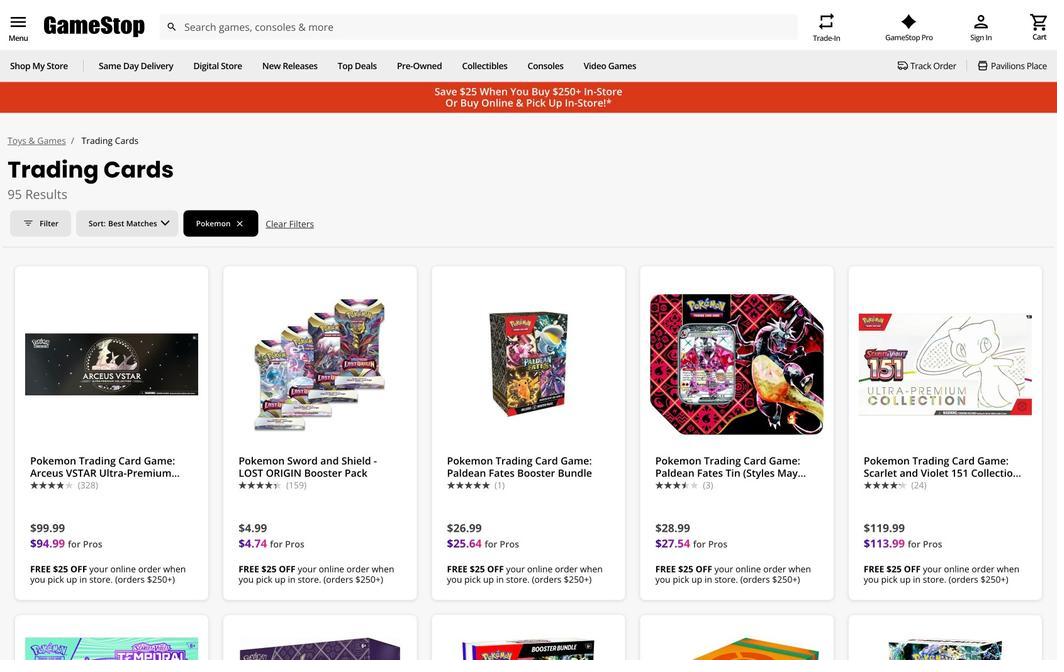 Task type: locate. For each thing, give the bounding box(es) containing it.
Search games, consoles & more search field
[[184, 14, 775, 40]]

None search field
[[159, 14, 798, 40]]



Task type: describe. For each thing, give the bounding box(es) containing it.
gamestop pro icon image
[[901, 14, 917, 29]]

gamestop image
[[44, 15, 145, 39]]



